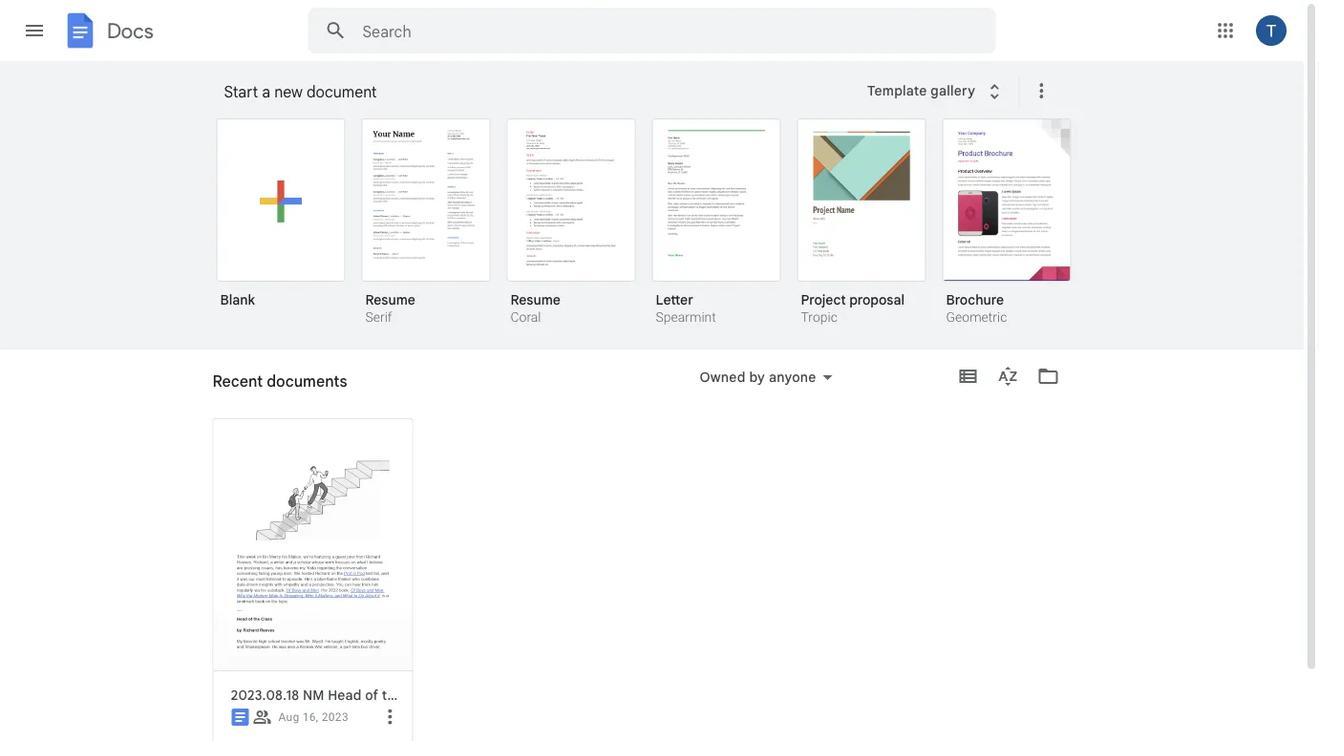 Task type: locate. For each thing, give the bounding box(es) containing it.
recent
[[213, 372, 263, 391], [213, 379, 257, 396]]

document
[[307, 82, 377, 101]]

1 resume from the left
[[366, 291, 416, 308]]

2023.08.18 nm head of the class google docs element
[[231, 687, 442, 704]]

owned by anyone
[[700, 369, 817, 386]]

coral
[[511, 310, 541, 325]]

search image
[[317, 11, 355, 50]]

documents
[[267, 372, 347, 391], [260, 379, 331, 396]]

resume
[[366, 291, 416, 308], [511, 291, 561, 308]]

1 recent from the top
[[213, 372, 263, 391]]

start
[[224, 82, 258, 101]]

1 horizontal spatial resume option
[[507, 118, 636, 328]]

2023.08.18
[[231, 687, 299, 704]]

2023
[[322, 711, 349, 724]]

project proposal option
[[797, 118, 926, 328]]

recent inside heading
[[213, 372, 263, 391]]

serif
[[366, 310, 392, 325]]

last opened by me aug 16, 2023 element
[[279, 711, 349, 724]]

aug
[[279, 711, 300, 724]]

template gallery
[[868, 82, 976, 99]]

recent documents
[[213, 372, 347, 391], [213, 379, 331, 396]]

None search field
[[308, 8, 996, 54]]

resume up coral
[[511, 291, 561, 308]]

resume for resume serif
[[366, 291, 416, 308]]

blank option
[[216, 118, 345, 322]]

list box containing blank
[[216, 115, 1096, 351]]

resume option
[[362, 118, 491, 328], [507, 118, 636, 328]]

more actions. image
[[1027, 79, 1053, 102]]

2 resume from the left
[[511, 291, 561, 308]]

resume up serif
[[366, 291, 416, 308]]

list box
[[216, 115, 1096, 351]]

class
[[407, 687, 442, 704]]

of
[[365, 687, 379, 704]]

project
[[801, 291, 846, 308]]

letter
[[656, 291, 693, 308]]

letter option
[[652, 118, 781, 328]]

template gallery button
[[855, 74, 1019, 108]]

2 recent documents from the top
[[213, 379, 331, 396]]

letter spearmint
[[656, 291, 716, 325]]

1 recent documents from the top
[[213, 372, 347, 391]]

1 horizontal spatial resume
[[511, 291, 561, 308]]

head
[[328, 687, 362, 704]]

a
[[262, 82, 271, 101]]

tropic
[[801, 310, 838, 325]]

brochure geometric
[[947, 291, 1008, 325]]

brochure option
[[943, 118, 1072, 328]]

16,
[[303, 711, 319, 724]]

main menu image
[[23, 19, 46, 42]]

0 horizontal spatial resume
[[366, 291, 416, 308]]

0 horizontal spatial resume option
[[362, 118, 491, 328]]

blank
[[220, 291, 255, 308]]



Task type: describe. For each thing, give the bounding box(es) containing it.
aug 16, 2023
[[279, 711, 349, 724]]

owned by anyone button
[[687, 366, 845, 389]]

template
[[868, 82, 927, 99]]

start a new document heading
[[224, 61, 855, 122]]

resume coral
[[511, 291, 561, 325]]

2023.08.18 nm head of the class
[[231, 687, 442, 704]]

2 resume option from the left
[[507, 118, 636, 328]]

documents inside heading
[[267, 372, 347, 391]]

nm
[[303, 687, 324, 704]]

project proposal tropic
[[801, 291, 905, 325]]

2 recent from the top
[[213, 379, 257, 396]]

proposal
[[850, 291, 905, 308]]

by
[[750, 369, 765, 386]]

resume serif
[[366, 291, 416, 325]]

new
[[274, 82, 303, 101]]

docs
[[107, 18, 154, 43]]

1 resume option from the left
[[362, 118, 491, 328]]

spearmint
[[656, 310, 716, 325]]

docs link
[[61, 11, 154, 54]]

recent documents heading
[[213, 350, 347, 411]]

Search bar text field
[[363, 22, 948, 41]]

geometric
[[947, 310, 1008, 325]]

owned
[[700, 369, 746, 386]]

2023.08.18 nm head of the class option
[[208, 419, 442, 742]]

the
[[382, 687, 404, 704]]

anyone
[[769, 369, 817, 386]]

start a new document
[[224, 82, 377, 101]]

gallery
[[931, 82, 976, 99]]

resume for resume coral
[[511, 291, 561, 308]]

brochure
[[947, 291, 1004, 308]]



Task type: vqa. For each thing, say whether or not it's contained in the screenshot.
"Today" in the TODAY HEADING
no



